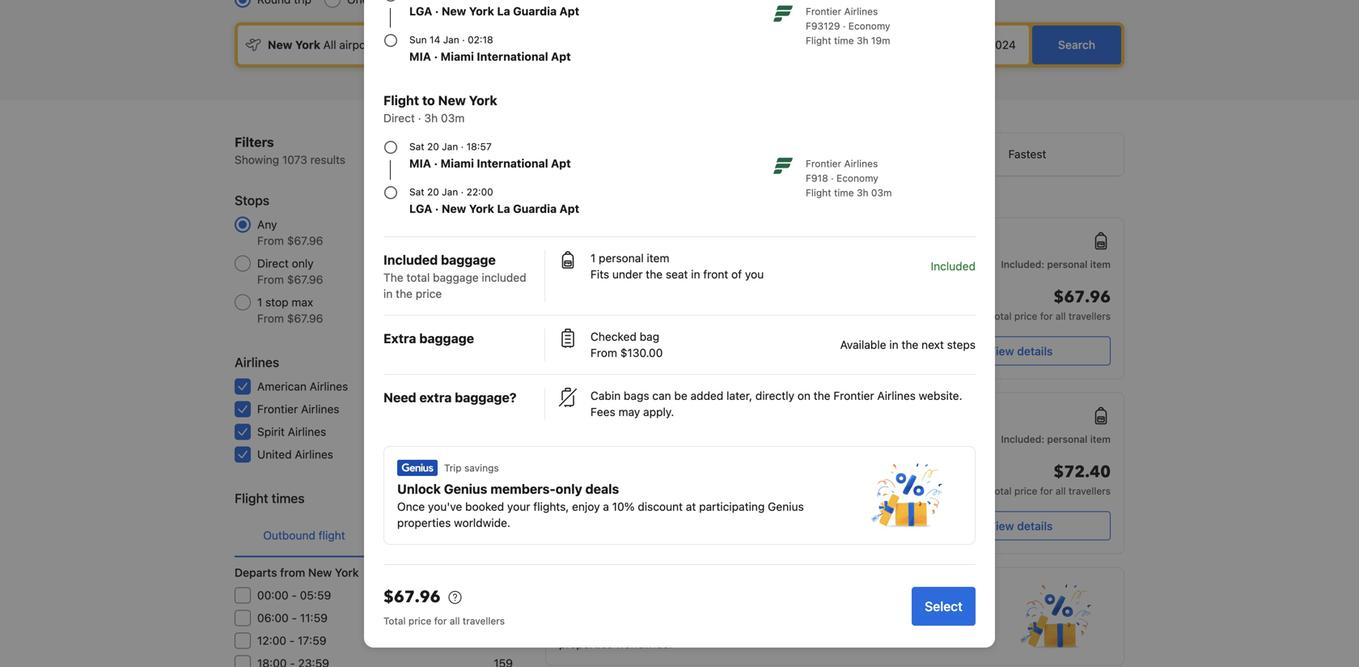 Task type: vqa. For each thing, say whether or not it's contained in the screenshot.
first View details from the bottom of the page
yes



Task type: locate. For each thing, give the bounding box(es) containing it.
2 vertical spatial total
[[384, 615, 406, 627]]

total
[[990, 310, 1012, 322], [990, 485, 1012, 497], [384, 615, 406, 627]]

0 horizontal spatial direct
[[257, 257, 289, 270]]

1 vertical spatial a
[[765, 621, 771, 634]]

· inside frontier airlines f918 · economy flight time 3h 03m
[[831, 172, 834, 184]]

frontier up f93129
[[806, 6, 842, 17]]

18:57 down flight to new york direct · 3h 03m
[[467, 141, 492, 152]]

flights, inside unlock genius members-only deals once you've booked your flights, enjoy a 10% discount at participating genius properties worldwide.
[[534, 500, 569, 513]]

economy inside "frontier airlines f93129 · economy flight time 3h 19m"
[[849, 20, 891, 32]]

travellers for $72.40
[[1069, 485, 1111, 497]]

0 vertical spatial genius
[[444, 481, 488, 497]]

direct for direct only from $67.96
[[257, 257, 289, 270]]

- left 11:59
[[292, 611, 297, 625]]

may
[[577, 191, 596, 203], [619, 405, 641, 419]]

1 horizontal spatial you've
[[590, 621, 624, 634]]

22:59 for 22:59 lga . 13 jan
[[611, 233, 649, 249]]

1 vertical spatial only
[[556, 481, 583, 497]]

guardia down sat 20 jan · 18:57 mia · miami international apt on the top of page
[[513, 202, 557, 215]]

tab list for departs from new york
[[235, 514, 513, 558]]

worldwide. down members-
[[454, 516, 511, 529]]

details for $72.40
[[1018, 519, 1053, 533]]

1 vertical spatial frontier airlines
[[559, 353, 632, 364]]

frontier airlines down the checked
[[559, 353, 632, 364]]

all for $72.40
[[1056, 485, 1067, 497]]

need extra baggage?
[[384, 390, 517, 405]]

1 horizontal spatial enjoy
[[734, 621, 762, 634]]

any
[[257, 218, 277, 231]]

the down the
[[396, 287, 413, 300]]

only inside direct only from $67.96
[[292, 257, 314, 270]]

lga inside sat 20 jan · 22:00 lga · new york la guardia apt
[[410, 202, 432, 215]]

0 horizontal spatial tab list
[[235, 514, 513, 558]]

select
[[925, 599, 963, 614]]

frontier up f918
[[806, 158, 842, 169]]

worldwide. inside once you've booked your flights, enjoy a 10% discount at participating genius properties worldwide.
[[616, 637, 673, 650]]

at inside once you've booked your flights, enjoy a 10% discount at participating genius properties worldwide.
[[848, 621, 858, 634]]

time down f93129
[[835, 35, 855, 46]]

2 view from the top
[[989, 519, 1015, 533]]

trip
[[444, 462, 462, 474]]

international inside sat 20 jan · 18:57 mia · miami international apt
[[477, 157, 549, 170]]

·
[[435, 4, 439, 18], [843, 20, 846, 32], [462, 34, 465, 45], [434, 50, 438, 63], [418, 111, 422, 125], [461, 141, 464, 152], [434, 157, 438, 170], [831, 172, 834, 184], [461, 186, 464, 198], [435, 202, 439, 215]]

spirit
[[257, 425, 285, 438]]

included: up $67.96 total price for all travellers
[[1002, 259, 1045, 270]]

1 vertical spatial in
[[384, 287, 393, 300]]

total inside $72.40 total price for all travellers
[[990, 485, 1012, 497]]

booked
[[466, 500, 504, 513], [627, 621, 666, 634]]

la up sun 14 jan · 02:18 mia · miami international apt
[[497, 4, 511, 18]]

17:59
[[298, 634, 327, 647]]

0 vertical spatial participating
[[700, 500, 765, 513]]

participating inside once you've booked your flights, enjoy a 10% discount at participating genius properties worldwide.
[[861, 621, 927, 634]]

view
[[989, 344, 1015, 358], [989, 519, 1015, 533]]

frontier inside "frontier airlines f93129 · economy flight time 3h 19m"
[[806, 6, 842, 17]]

1 vertical spatial flights,
[[696, 621, 731, 634]]

included inside included baggage the total baggage included in the price
[[384, 252, 438, 268]]

sat for lga
[[410, 186, 425, 198]]

direct inside flight to new york direct · 3h 03m
[[384, 111, 415, 125]]

included up steps on the right
[[931, 259, 976, 273]]

10%
[[613, 500, 635, 513], [774, 621, 797, 634]]

1 horizontal spatial booked
[[627, 621, 666, 634]]

0 vertical spatial sat
[[410, 141, 425, 152]]

extra baggage
[[384, 331, 474, 346]]

14
[[430, 34, 441, 45]]

the down 13
[[646, 268, 663, 281]]

1 vertical spatial baggage
[[433, 271, 479, 284]]

2 time from the top
[[835, 187, 855, 198]]

flight inside button
[[319, 529, 345, 542]]

booked inside once you've booked your flights, enjoy a 10% discount at participating genius properties worldwide.
[[627, 621, 666, 634]]

0 vertical spatial may
[[577, 191, 596, 203]]

0 vertical spatial 03m
[[441, 111, 465, 125]]

available in the next steps
[[841, 338, 976, 351]]

miami up sat 20 jan · 22:00 lga · new york la guardia apt
[[441, 157, 474, 170]]

economy right f93129
[[849, 20, 891, 32]]

miami inside sat 20 jan · 18:57 mia · miami international apt
[[441, 157, 474, 170]]

included: for $67.96
[[1002, 259, 1045, 270]]

22:00 inside sat 20 jan · 22:00 lga · new york la guardia apt
[[467, 186, 494, 198]]

1 vertical spatial at
[[848, 621, 858, 634]]

1 left stop
[[257, 295, 263, 309]]

change
[[598, 191, 632, 203]]

miami
[[441, 50, 474, 63], [441, 157, 474, 170]]

flights,
[[534, 500, 569, 513], [696, 621, 731, 634]]

return flight
[[411, 529, 476, 542]]

1 stop max from $67.96
[[257, 295, 323, 325]]

2 view details from the top
[[989, 519, 1053, 533]]

1 vertical spatial 22:59
[[611, 408, 649, 423]]

0 vertical spatial 1
[[591, 251, 596, 265]]

1 vertical spatial worldwide.
[[616, 637, 673, 650]]

2 vertical spatial travellers
[[463, 615, 505, 627]]

jan inside sat 20 jan · 18:57 mia · miami international apt
[[442, 141, 458, 152]]

item inside 1 personal item fits under the seat in front of you
[[647, 251, 670, 265]]

in
[[691, 268, 701, 281], [384, 287, 393, 300], [890, 338, 899, 351]]

538
[[492, 611, 513, 625]]

2 vertical spatial direct
[[742, 503, 769, 514]]

flight down f918
[[806, 187, 832, 198]]

. inside 22:59 lga . 13 jan
[[633, 249, 636, 260]]

03m down you
[[754, 306, 775, 318]]

view details button for $72.40
[[931, 511, 1111, 540]]

only down any from $67.96
[[292, 257, 314, 270]]

0 vertical spatial your
[[508, 500, 531, 513]]

20 inside sat 20 jan · 22:00 lga · new york la guardia apt
[[427, 186, 439, 198]]

0 vertical spatial 22:59
[[611, 233, 649, 249]]

flight inside button
[[449, 529, 476, 542]]

.
[[633, 249, 636, 260], [631, 497, 634, 509]]

included
[[384, 252, 438, 268], [931, 259, 976, 273]]

all inside $67.96 total price for all travellers
[[1056, 310, 1067, 322]]

1 vertical spatial 18:57
[[611, 307, 646, 322]]

outbound flight
[[263, 529, 345, 542]]

view details down $72.40 total price for all travellers
[[989, 519, 1053, 533]]

2 vertical spatial baggage
[[420, 331, 474, 346]]

02:18 down the lga · new york la guardia apt
[[468, 34, 494, 45]]

frontier airlines up the checked
[[559, 279, 632, 290]]

1 included: from the top
[[1002, 259, 1045, 270]]

flights, down $67.96 region
[[696, 621, 731, 634]]

11:59
[[300, 611, 328, 625]]

1 international from the top
[[477, 50, 549, 63]]

1 time from the top
[[835, 35, 855, 46]]

1 vertical spatial 1
[[257, 295, 263, 309]]

mia down 18:18
[[611, 501, 629, 512]]

you've up 'return flight'
[[428, 500, 462, 513]]

flight right return
[[449, 529, 476, 542]]

2 included: from the top
[[1002, 433, 1045, 445]]

may down bags
[[619, 405, 641, 419]]

18:57 up the checked
[[611, 307, 646, 322]]

0 horizontal spatial worldwide.
[[454, 516, 511, 529]]

fees
[[591, 405, 616, 419]]

0 vertical spatial included: personal item
[[1002, 259, 1111, 270]]

2 details from the top
[[1018, 519, 1053, 533]]

york down sun 14 jan · 02:18 mia · miami international apt
[[469, 93, 498, 108]]

- for 06:00
[[292, 611, 297, 625]]

0 horizontal spatial in
[[384, 287, 393, 300]]

from up stop
[[257, 273, 284, 286]]

york down sat 20 jan · 18:57 mia · miami international apt on the top of page
[[469, 202, 495, 215]]

02:18 inside sun 14 jan · 02:18 mia · miami international apt
[[468, 34, 494, 45]]

your inside once you've booked your flights, enjoy a 10% discount at participating genius properties worldwide.
[[669, 621, 693, 634]]

in inside included baggage the total baggage included in the price
[[384, 287, 393, 300]]

sat inside sat 20 jan · 18:57 mia · miami international apt
[[410, 141, 425, 152]]

view details for $67.96
[[989, 344, 1053, 358]]

airlines down american airlines on the left bottom of page
[[301, 402, 340, 416]]

20 jan
[[637, 326, 668, 337], [873, 501, 904, 512]]

new right to in the left top of the page
[[438, 93, 466, 108]]

airlines
[[845, 6, 878, 17], [845, 158, 878, 169], [598, 279, 632, 290], [598, 353, 632, 364], [235, 355, 279, 370], [310, 380, 348, 393], [878, 389, 916, 402], [301, 402, 340, 416], [288, 425, 326, 438], [295, 448, 333, 461]]

only left deals
[[556, 481, 583, 497]]

can
[[653, 389, 672, 402]]

enjoy
[[572, 500, 600, 513], [734, 621, 762, 634]]

1 horizontal spatial properties
[[559, 637, 613, 650]]

1 view from the top
[[989, 344, 1015, 358]]

0 horizontal spatial 20 jan
[[637, 326, 668, 337]]

0 horizontal spatial 03m
[[441, 111, 465, 125]]

$67.96 inside region
[[384, 586, 441, 608]]

1 vertical spatial all
[[1056, 485, 1067, 497]]

0 vertical spatial .
[[633, 249, 636, 260]]

0 horizontal spatial 10%
[[613, 500, 635, 513]]

personal
[[599, 251, 644, 265], [1048, 259, 1088, 270], [1048, 433, 1088, 445]]

$72.40 total price for all travellers
[[990, 461, 1111, 497]]

for inside $72.40 total price for all travellers
[[1041, 485, 1054, 497]]

0 vertical spatial a
[[603, 500, 610, 513]]

new
[[442, 4, 467, 18], [438, 93, 466, 108], [442, 202, 467, 215], [308, 566, 332, 579]]

your down $67.96 region
[[669, 621, 693, 634]]

2 international from the top
[[477, 157, 549, 170]]

properties
[[397, 516, 451, 529], [559, 637, 613, 650]]

1 vertical spatial la
[[497, 202, 511, 215]]

new for ·
[[442, 4, 467, 18]]

personal up $72.40 in the right of the page
[[1048, 433, 1088, 445]]

any from $67.96
[[257, 218, 323, 247]]

0 horizontal spatial booked
[[466, 500, 504, 513]]

20 jan down 21:28 at the right bottom
[[873, 501, 904, 512]]

22:59 inside 22:59 lga . 13 jan
[[611, 233, 649, 249]]

a
[[603, 500, 610, 513], [765, 621, 771, 634]]

bag
[[640, 330, 660, 343]]

available
[[841, 338, 887, 351]]

from down stop
[[257, 312, 284, 325]]

0 horizontal spatial participating
[[700, 500, 765, 513]]

0 horizontal spatial you've
[[428, 500, 462, 513]]

2 guardia from the top
[[513, 202, 557, 215]]

view details down $67.96 total price for all travellers
[[989, 344, 1053, 358]]

20 up the $130.00
[[637, 326, 649, 337]]

you've inside unlock genius members-only deals once you've booked your flights, enjoy a 10% discount at participating genius properties worldwide.
[[428, 500, 462, 513]]

1 flight from the left
[[319, 529, 345, 542]]

included for included baggage the total baggage included in the price
[[384, 252, 438, 268]]

0 vertical spatial direct
[[384, 111, 415, 125]]

1 horizontal spatial 19m
[[872, 35, 891, 46]]

18:18
[[611, 482, 646, 497]]

if
[[635, 191, 641, 203]]

included for included
[[931, 259, 976, 273]]

1 vertical spatial 10%
[[774, 621, 797, 634]]

. down 18:18
[[631, 497, 634, 509]]

the right on
[[814, 389, 831, 402]]

1 personal item fits under the seat in front of you
[[591, 251, 764, 281]]

0 horizontal spatial flights,
[[534, 500, 569, 513]]

0 vertical spatial total
[[990, 310, 1012, 322]]

22:00
[[467, 186, 494, 198], [867, 307, 904, 322]]

enjoy inside unlock genius members-only deals once you've booked your flights, enjoy a 10% discount at participating genius properties worldwide.
[[572, 500, 600, 513]]

new up sun 14 jan · 02:18 mia · miami international apt
[[442, 4, 467, 18]]

item up $72.40 in the right of the page
[[1091, 433, 1111, 445]]

$67.96 inside $67.96 total price for all travellers
[[1054, 286, 1111, 308]]

- left 17:59
[[290, 634, 295, 647]]

details down $72.40 total price for all travellers
[[1018, 519, 1053, 533]]

2 flight from the left
[[449, 529, 476, 542]]

new inside flight to new york direct · 3h 03m
[[438, 93, 466, 108]]

worldwide.
[[454, 516, 511, 529], [616, 637, 673, 650]]

baggage for included
[[441, 252, 496, 268]]

baggage
[[441, 252, 496, 268], [433, 271, 479, 284], [420, 331, 474, 346]]

outbound
[[263, 529, 316, 542]]

international up sat 20 jan · 22:00 lga · new york la guardia apt
[[477, 157, 549, 170]]

la inside sat 20 jan · 22:00 lga · new york la guardia apt
[[497, 202, 511, 215]]

0 vertical spatial all
[[1056, 310, 1067, 322]]

direct inside direct only from $67.96
[[257, 257, 289, 270]]

1 vertical spatial .
[[631, 497, 634, 509]]

tab list containing outbound flight
[[235, 514, 513, 558]]

from
[[280, 566, 305, 579]]

from inside direct only from $67.96
[[257, 273, 284, 286]]

item up seat at the top of page
[[647, 251, 670, 265]]

0 vertical spatial worldwide.
[[454, 516, 511, 529]]

time inside frontier airlines f918 · economy flight time 3h 03m
[[835, 187, 855, 198]]

3h inside frontier airlines f918 · economy flight time 3h 03m
[[857, 187, 869, 198]]

jan
[[443, 34, 460, 45], [442, 141, 458, 152], [442, 186, 458, 198], [652, 252, 668, 263], [652, 326, 668, 337], [652, 501, 668, 512], [888, 501, 904, 512]]

international down the lga · new york la guardia apt
[[477, 50, 549, 63]]

total for $72.40
[[990, 485, 1012, 497]]

cheapest
[[810, 147, 860, 161]]

0 horizontal spatial genius
[[444, 481, 488, 497]]

once down unlock in the left of the page
[[397, 500, 425, 513]]

0 vertical spatial 19m
[[872, 35, 891, 46]]

flights, down members-
[[534, 500, 569, 513]]

2 vertical spatial -
[[290, 634, 295, 647]]

genius image
[[397, 460, 438, 476], [397, 460, 438, 476], [872, 463, 943, 528], [1021, 584, 1092, 649]]

jan inside 18:18 mia . 20 jan
[[652, 501, 668, 512]]

2 miami from the top
[[441, 157, 474, 170]]

0 vertical spatial baggage
[[441, 252, 496, 268]]

tab list containing cheapest
[[546, 133, 1124, 177]]

2 sat from the top
[[410, 186, 425, 198]]

item for $72.40
[[1091, 433, 1111, 445]]

0 horizontal spatial 02:18
[[468, 34, 494, 45]]

-
[[292, 589, 297, 602], [292, 611, 297, 625], [290, 634, 295, 647]]

0 vertical spatial tab list
[[546, 133, 1124, 177]]

discount
[[638, 500, 683, 513], [800, 621, 845, 634]]

0 horizontal spatial only
[[292, 257, 314, 270]]

a inside once you've booked your flights, enjoy a 10% discount at participating genius properties worldwide.
[[765, 621, 771, 634]]

economy
[[849, 20, 891, 32], [837, 172, 879, 184]]

frontier airlines down american airlines on the left bottom of page
[[257, 402, 340, 416]]

frontier inside frontier airlines f918 · economy flight time 3h 03m
[[806, 158, 842, 169]]

prices
[[546, 191, 574, 203]]

may right prices on the top of the page
[[577, 191, 596, 203]]

2 view details button from the top
[[931, 511, 1111, 540]]

1 horizontal spatial 02:18
[[868, 233, 904, 249]]

international for sun 14 jan · 02:18 mia · miami international apt
[[477, 50, 549, 63]]

york right from at left bottom
[[335, 566, 359, 579]]

1 vertical spatial 19m
[[756, 233, 775, 244]]

included up total
[[384, 252, 438, 268]]

travellers for $67.96
[[1069, 310, 1111, 322]]

2 included: personal item from the top
[[1002, 433, 1111, 445]]

in right available at the bottom right of page
[[890, 338, 899, 351]]

need
[[384, 390, 417, 405]]

03m up sat 20 jan · 18:57 mia · miami international apt on the top of page
[[441, 111, 465, 125]]

2 la from the top
[[497, 202, 511, 215]]

the inside 1 personal item fits under the seat in front of you
[[646, 268, 663, 281]]

0 vertical spatial properties
[[397, 516, 451, 529]]

you've down $67.96 region
[[590, 621, 624, 634]]

1 vertical spatial miami
[[441, 157, 474, 170]]

included: personal item up $67.96 total price for all travellers
[[1002, 259, 1111, 270]]

0 vertical spatial international
[[477, 50, 549, 63]]

03m down cheapest button
[[872, 187, 892, 198]]

american
[[257, 380, 307, 393]]

total
[[407, 271, 430, 284]]

1 horizontal spatial 20 jan
[[873, 501, 904, 512]]

1 details from the top
[[1018, 344, 1053, 358]]

1 vertical spatial genius
[[768, 500, 804, 513]]

1 horizontal spatial participating
[[861, 621, 927, 634]]

for for $72.40
[[1041, 485, 1054, 497]]

york for ·
[[469, 4, 495, 18]]

0 vertical spatial enjoy
[[572, 500, 600, 513]]

22:59 down bags
[[611, 408, 649, 423]]

york for from
[[335, 566, 359, 579]]

22:00 down sat 20 jan · 18:57 mia · miami international apt on the top of page
[[467, 186, 494, 198]]

showing
[[235, 153, 279, 166]]

departs
[[235, 566, 277, 579]]

20 down sat 20 jan · 18:57 mia · miami international apt on the top of page
[[427, 186, 439, 198]]

1 miami from the top
[[441, 50, 474, 63]]

2 22:59 from the top
[[611, 408, 649, 423]]

personal up $67.96 total price for all travellers
[[1048, 259, 1088, 270]]

international inside sun 14 jan · 02:18 mia · miami international apt
[[477, 50, 549, 63]]

included: personal item for $72.40
[[1002, 433, 1111, 445]]

2 vertical spatial genius
[[930, 621, 966, 634]]

properties down unlock in the left of the page
[[397, 516, 451, 529]]

economy down cheapest
[[837, 172, 879, 184]]

1
[[591, 251, 596, 265], [257, 295, 263, 309]]

travellers inside $72.40 total price for all travellers
[[1069, 485, 1111, 497]]

included: personal item
[[1002, 259, 1111, 270], [1002, 433, 1111, 445]]

1 sat from the top
[[410, 141, 425, 152]]

20 jan up the $130.00
[[637, 326, 668, 337]]

price inside included baggage the total baggage included in the price
[[416, 287, 442, 300]]

cabin bags can be added later, directly on the frontier airlines website. fees may apply.
[[591, 389, 963, 419]]

frontier airlines f918 · economy flight time 3h 03m
[[806, 158, 892, 198]]

1 inside 1 stop max from $67.96
[[257, 295, 263, 309]]

0 vertical spatial you've
[[428, 500, 462, 513]]

only
[[292, 257, 314, 270], [556, 481, 583, 497]]

0 vertical spatial view
[[989, 344, 1015, 358]]

time down cheapest button
[[835, 187, 855, 198]]

1 guardia from the top
[[513, 4, 557, 18]]

0 vertical spatial guardia
[[513, 4, 557, 18]]

1 vertical spatial details
[[1018, 519, 1053, 533]]

booked down $67.96 region
[[627, 621, 666, 634]]

new up 05:59
[[308, 566, 332, 579]]

0 vertical spatial travellers
[[1069, 310, 1111, 322]]

airlines down the checked
[[598, 353, 632, 364]]

1 inside 1 personal item fits under the seat in front of you
[[591, 251, 596, 265]]

lga up under
[[611, 252, 630, 263]]

0 vertical spatial flights,
[[534, 500, 569, 513]]

$67.96 region
[[384, 584, 900, 614]]

3h
[[857, 35, 869, 46], [425, 111, 438, 125], [857, 187, 869, 198], [741, 233, 753, 244], [739, 306, 751, 318]]

0 vertical spatial -
[[292, 589, 297, 602]]

worldwide. down $67.96 region
[[616, 637, 673, 650]]

1 horizontal spatial worldwide.
[[616, 637, 673, 650]]

1 vertical spatial booked
[[627, 621, 666, 634]]

1 view details from the top
[[989, 344, 1053, 358]]

1 view details button from the top
[[931, 336, 1111, 365]]

miami for sun 14 jan · 02:18 mia · miami international apt
[[441, 50, 474, 63]]

10% inside once you've booked your flights, enjoy a 10% discount at participating genius properties worldwide.
[[774, 621, 797, 634]]

personal up under
[[599, 251, 644, 265]]

0 vertical spatial 10%
[[613, 500, 635, 513]]

la up 450
[[497, 202, 511, 215]]

for inside $67.96 total price for all travellers
[[1041, 310, 1054, 322]]

airlines left website.
[[878, 389, 916, 402]]

2 vertical spatial 03m
[[754, 306, 775, 318]]

flight right the outbound
[[319, 529, 345, 542]]

0 vertical spatial included:
[[1002, 259, 1045, 270]]

unlock
[[397, 481, 441, 497]]

departs from new york
[[235, 566, 359, 579]]

1 vertical spatial travellers
[[1069, 485, 1111, 497]]

0 horizontal spatial discount
[[638, 500, 683, 513]]

tab list
[[546, 133, 1124, 177], [235, 514, 513, 558]]

total inside $67.96 total price for all travellers
[[990, 310, 1012, 322]]

1 vertical spatial enjoy
[[734, 621, 762, 634]]

1 22:59 from the top
[[611, 233, 649, 249]]

fastest
[[1009, 147, 1047, 161]]

. for 22:59
[[633, 249, 636, 260]]

20 down flight to new york direct · 3h 03m
[[427, 141, 439, 152]]

once
[[397, 500, 425, 513], [559, 621, 587, 634]]

at
[[686, 500, 696, 513], [848, 621, 858, 634]]

flight left to in the left top of the page
[[384, 93, 419, 108]]

baggage right extra
[[420, 331, 474, 346]]

to
[[422, 93, 435, 108]]

1 horizontal spatial tab list
[[546, 133, 1124, 177]]

. for 18:18
[[631, 497, 634, 509]]

1 horizontal spatial discount
[[800, 621, 845, 634]]

02:18 down frontier airlines f918 · economy flight time 3h 03m
[[868, 233, 904, 249]]

price
[[416, 287, 442, 300], [1015, 310, 1038, 322], [1015, 485, 1038, 497], [409, 615, 432, 627]]

1 vertical spatial 03m
[[872, 187, 892, 198]]

lga up sun
[[410, 4, 432, 18]]

1 horizontal spatial genius
[[768, 500, 804, 513]]

- right 00:00
[[292, 589, 297, 602]]

from inside 1 stop max from $67.96
[[257, 312, 284, 325]]

travellers inside $67.96 total price for all travellers
[[1069, 310, 1111, 322]]

0 horizontal spatial 18:57
[[467, 141, 492, 152]]

flight down f93129
[[806, 35, 832, 46]]

airlines inside frontier airlines f918 · economy flight time 3h 03m
[[845, 158, 878, 169]]

in right seat at the top of page
[[691, 268, 701, 281]]

2 horizontal spatial genius
[[930, 621, 966, 634]]

1 horizontal spatial a
[[765, 621, 771, 634]]

guardia
[[513, 4, 557, 18], [513, 202, 557, 215]]

view down $72.40 total price for all travellers
[[989, 519, 1015, 533]]

fastest button
[[932, 133, 1124, 175]]

once inside once you've booked your flights, enjoy a 10% discount at participating genius properties worldwide.
[[559, 621, 587, 634]]

mia down sun
[[410, 50, 431, 63]]

0 vertical spatial 18:57
[[467, 141, 492, 152]]

1 vertical spatial you've
[[590, 621, 624, 634]]

direct for direct
[[742, 503, 769, 514]]

you've inside once you've booked your flights, enjoy a 10% discount at participating genius properties worldwide.
[[590, 621, 624, 634]]

1 included: personal item from the top
[[1002, 259, 1111, 270]]

new down sat 20 jan · 18:57 mia · miami international apt on the top of page
[[442, 202, 467, 215]]

0 vertical spatial 22:00
[[467, 186, 494, 198]]

airlines right frontier airlines icon
[[845, 158, 878, 169]]

airlines right frontier airlines image
[[845, 6, 878, 17]]

00:00 - 05:59
[[257, 589, 331, 602]]

once inside unlock genius members-only deals once you've booked your flights, enjoy a 10% discount at participating genius properties worldwide.
[[397, 500, 425, 513]]

for for $67.96
[[1041, 310, 1054, 322]]

1 horizontal spatial flights,
[[696, 621, 731, 634]]

sat inside sat 20 jan · 22:00 lga · new york la guardia apt
[[410, 186, 425, 198]]

item
[[647, 251, 670, 265], [1091, 259, 1111, 270], [1091, 433, 1111, 445]]

results
[[311, 153, 346, 166]]

select button
[[912, 587, 976, 626]]

in down the
[[384, 287, 393, 300]]

enjoy inside once you've booked your flights, enjoy a 10% discount at participating genius properties worldwide.
[[734, 621, 762, 634]]

1 vertical spatial view
[[989, 519, 1015, 533]]

1 vertical spatial sat
[[410, 186, 425, 198]]

details down $67.96 total price for all travellers
[[1018, 344, 1053, 358]]

20
[[427, 141, 439, 152], [427, 186, 439, 198], [637, 326, 649, 337], [637, 501, 649, 512], [873, 501, 885, 512]]

booked down savings
[[466, 500, 504, 513]]

economy inside frontier airlines f918 · economy flight time 3h 03m
[[837, 172, 879, 184]]

1 vertical spatial may
[[619, 405, 641, 419]]

18:57 inside sat 20 jan · 18:57 mia · miami international apt
[[467, 141, 492, 152]]

f918
[[806, 172, 829, 184]]



Task type: describe. For each thing, give the bounding box(es) containing it.
1 horizontal spatial 22:00
[[867, 307, 904, 322]]

airlines up united airlines
[[288, 425, 326, 438]]

your inside unlock genius members-only deals once you've booked your flights, enjoy a 10% discount at participating genius properties worldwide.
[[508, 500, 531, 513]]

- for 12:00
[[290, 634, 295, 647]]

flight inside flight to new york direct · 3h 03m
[[384, 93, 419, 108]]

flight inside frontier airlines f918 · economy flight time 3h 03m
[[806, 187, 832, 198]]

view details for $72.40
[[989, 519, 1053, 533]]

personal for $72.40
[[1048, 433, 1088, 445]]

20 inside sat 20 jan · 18:57 mia · miami international apt
[[427, 141, 439, 152]]

search button
[[1033, 25, 1122, 64]]

included: for $72.40
[[1002, 433, 1045, 445]]

03m inside flight to new york direct · 3h 03m
[[441, 111, 465, 125]]

1073
[[282, 153, 308, 166]]

the
[[384, 271, 404, 284]]

frontier inside cabin bags can be added later, directly on the frontier airlines website. fees may apply.
[[834, 389, 875, 402]]

frontier airlines image
[[774, 156, 793, 176]]

stops
[[235, 193, 270, 208]]

frontier down american
[[257, 402, 298, 416]]

sat 20 jan · 18:57 mia · miami international apt
[[410, 141, 571, 170]]

$130.00
[[621, 346, 663, 359]]

apt inside sun 14 jan · 02:18 mia · miami international apt
[[551, 50, 571, 63]]

of
[[732, 268, 742, 281]]

1 for 1 personal item fits under the seat in front of you
[[591, 251, 596, 265]]

steps
[[948, 338, 976, 351]]

directly
[[756, 389, 795, 402]]

· inside flight to new york direct · 3h 03m
[[418, 111, 422, 125]]

on
[[798, 389, 811, 402]]

apt inside sat 20 jan · 22:00 lga · new york la guardia apt
[[560, 202, 580, 215]]

flight to new york direct · 3h 03m
[[384, 93, 498, 125]]

at inside unlock genius members-only deals once you've booked your flights, enjoy a 10% discount at participating genius properties worldwide.
[[686, 500, 696, 513]]

flights, inside once you've booked your flights, enjoy a 10% discount at participating genius properties worldwide.
[[696, 621, 731, 634]]

lga · new york la guardia apt
[[410, 4, 580, 18]]

00:00
[[257, 589, 289, 602]]

sat 20 jan · 22:00 lga · new york la guardia apt
[[410, 186, 580, 215]]

flight inside "frontier airlines f93129 · economy flight time 3h 19m"
[[806, 35, 832, 46]]

international for sat 20 jan · 18:57 mia · miami international apt
[[477, 157, 549, 170]]

06:00 - 11:59
[[257, 611, 328, 625]]

frontier down the checked
[[559, 353, 595, 364]]

participating inside unlock genius members-only deals once you've booked your flights, enjoy a 10% discount at participating genius properties worldwide.
[[700, 500, 765, 513]]

discount inside once you've booked your flights, enjoy a 10% discount at participating genius properties worldwide.
[[800, 621, 845, 634]]

20 down 21:28 at the right bottom
[[873, 501, 885, 512]]

checked
[[591, 330, 637, 343]]

the left next
[[902, 338, 919, 351]]

2 vertical spatial frontier airlines
[[257, 402, 340, 416]]

from inside any from $67.96
[[257, 234, 284, 247]]

frontier airlines f93129 · economy flight time 3h 19m
[[806, 6, 891, 46]]

once you've booked your flights, enjoy a 10% discount at participating genius properties worldwide.
[[559, 621, 966, 650]]

$67.96 total price for all travellers
[[990, 286, 1111, 322]]

seat
[[666, 268, 688, 281]]

guardia inside sat 20 jan · 22:00 lga · new york la guardia apt
[[513, 202, 557, 215]]

included
[[482, 271, 527, 284]]

a inside unlock genius members-only deals once you've booked your flights, enjoy a 10% discount at participating genius properties worldwide.
[[603, 500, 610, 513]]

sat for mia
[[410, 141, 425, 152]]

lga inside 22:59 lga . 13 jan
[[611, 252, 630, 263]]

discount inside unlock genius members-only deals once you've booked your flights, enjoy a 10% discount at participating genius properties worldwide.
[[638, 500, 683, 513]]

miami for sat 20 jan · 18:57 mia · miami international apt
[[441, 157, 474, 170]]

view for $67.96
[[989, 344, 1015, 358]]

fits
[[591, 268, 610, 281]]

22:59 lga . 13 jan
[[611, 233, 668, 263]]

included: personal item for $67.96
[[1002, 259, 1111, 270]]

properties inside unlock genius members-only deals once you've booked your flights, enjoy a 10% discount at participating genius properties worldwide.
[[397, 516, 451, 529]]

may inside cabin bags can be added later, directly on the frontier airlines website. fees may apply.
[[619, 405, 641, 419]]

f93129
[[806, 20, 841, 32]]

$67.96 inside direct only from $67.96
[[287, 273, 323, 286]]

0 vertical spatial frontier airlines
[[559, 279, 632, 290]]

new for to
[[438, 93, 466, 108]]

06:00
[[257, 611, 289, 625]]

mia inside sun 14 jan · 02:18 mia · miami international apt
[[410, 50, 431, 63]]

mia inside sat 20 jan · 18:57 mia · miami international apt
[[410, 157, 431, 170]]

details for $67.96
[[1018, 344, 1053, 358]]

time for miami international apt
[[835, 35, 855, 46]]

personal for $67.96
[[1048, 259, 1088, 270]]

are
[[670, 191, 684, 203]]

savings
[[465, 462, 499, 474]]

members-
[[491, 481, 556, 497]]

1 vertical spatial 02:18
[[868, 233, 904, 249]]

22:59 for 22:59
[[611, 408, 649, 423]]

12:00
[[257, 634, 287, 647]]

search
[[1059, 38, 1096, 51]]

airlines inside cabin bags can be added later, directly on the frontier airlines website. fees may apply.
[[878, 389, 916, 402]]

21:28
[[869, 482, 904, 497]]

you
[[745, 268, 764, 281]]

in inside 1 personal item fits under the seat in front of you
[[691, 268, 701, 281]]

flight left "times"
[[235, 491, 268, 506]]

3h 19m
[[741, 233, 775, 244]]

united airlines
[[257, 448, 333, 461]]

outbound flight button
[[235, 514, 374, 557]]

time for new york la guardia apt
[[835, 187, 855, 198]]

jan inside sun 14 jan · 02:18 mia · miami international apt
[[443, 34, 460, 45]]

there
[[643, 191, 667, 203]]

added
[[691, 389, 724, 402]]

03m inside frontier airlines f918 · economy flight time 3h 03m
[[872, 187, 892, 198]]

450
[[492, 257, 513, 270]]

airlines inside "frontier airlines f93129 · economy flight time 3h 19m"
[[845, 6, 878, 17]]

20 inside 18:18 mia . 20 jan
[[637, 501, 649, 512]]

$67.96 inside 1 stop max from $67.96
[[287, 312, 323, 325]]

next
[[922, 338, 945, 351]]

stop
[[266, 295, 289, 309]]

1 for 1 stop max from $67.96
[[257, 295, 263, 309]]

2 vertical spatial all
[[450, 615, 460, 627]]

1 horizontal spatial 03m
[[754, 306, 775, 318]]

spirit airlines
[[257, 425, 326, 438]]

flight for return flight
[[449, 529, 476, 542]]

348
[[492, 634, 513, 647]]

price inside $72.40 total price for all travellers
[[1015, 485, 1038, 497]]

0 vertical spatial 20 jan
[[637, 326, 668, 337]]

trip savings
[[444, 462, 499, 474]]

mia left bag at the left of the page
[[611, 326, 629, 337]]

airlines up american
[[235, 355, 279, 370]]

filters showing 1073 results
[[235, 134, 346, 166]]

jan inside sat 20 jan · 22:00 lga · new york la guardia apt
[[442, 186, 458, 198]]

economy for new york la guardia apt
[[849, 20, 891, 32]]

cheapest button
[[739, 133, 932, 175]]

return flight button
[[374, 514, 513, 557]]

direct only from $67.96
[[257, 257, 323, 286]]

tab list for prices may change if there are
[[546, 133, 1124, 177]]

filters
[[235, 134, 274, 150]]

new inside sat 20 jan · 22:00 lga · new york la guardia apt
[[442, 202, 467, 215]]

york inside sat 20 jan · 22:00 lga · new york la guardia apt
[[469, 202, 495, 215]]

economy for sat 20 jan · 18:57 mia · miami international apt
[[837, 172, 879, 184]]

booked inside unlock genius members-only deals once you've booked your flights, enjoy a 10% discount at participating genius properties worldwide.
[[466, 500, 504, 513]]

new for from
[[308, 566, 332, 579]]

$67.96 inside any from $67.96
[[287, 234, 323, 247]]

flight times
[[235, 491, 305, 506]]

unlock genius members-only deals once you've booked your flights, enjoy a 10% discount at participating genius properties worldwide.
[[397, 481, 804, 529]]

apply.
[[644, 405, 675, 419]]

18:18 mia . 20 jan
[[611, 482, 668, 512]]

mia inside 18:18 mia . 20 jan
[[611, 501, 629, 512]]

1 vertical spatial 20 jan
[[873, 501, 904, 512]]

0 horizontal spatial may
[[577, 191, 596, 203]]

york for to
[[469, 93, 498, 108]]

the inside cabin bags can be added later, directly on the frontier airlines website. fees may apply.
[[814, 389, 831, 402]]

view for $72.40
[[989, 519, 1015, 533]]

total for $67.96
[[990, 310, 1012, 322]]

2 vertical spatial for
[[434, 615, 447, 627]]

13
[[638, 252, 649, 263]]

frontier airlines image
[[774, 4, 793, 23]]

extra
[[420, 390, 452, 405]]

price inside $67.96 total price for all travellers
[[1015, 310, 1038, 322]]

personal inside 1 personal item fits under the seat in front of you
[[599, 251, 644, 265]]

american airlines
[[257, 380, 348, 393]]

jan inside 22:59 lga . 13 jan
[[652, 252, 668, 263]]

19m inside "frontier airlines f93129 · economy flight time 3h 19m"
[[872, 35, 891, 46]]

from inside checked bag from $130.00
[[591, 346, 618, 359]]

later,
[[727, 389, 753, 402]]

airlines down the spirit airlines
[[295, 448, 333, 461]]

3h 03m
[[739, 306, 775, 318]]

3h inside flight to new york direct · 3h 03m
[[425, 111, 438, 125]]

1 horizontal spatial 18:57
[[611, 307, 646, 322]]

under
[[613, 268, 643, 281]]

flight for outbound flight
[[319, 529, 345, 542]]

worldwide. inside unlock genius members-only deals once you've booked your flights, enjoy a 10% discount at participating genius properties worldwide.
[[454, 516, 511, 529]]

12:00 - 17:59
[[257, 634, 327, 647]]

front
[[704, 268, 729, 281]]

be
[[675, 389, 688, 402]]

10% inside unlock genius members-only deals once you've booked your flights, enjoy a 10% discount at participating genius properties worldwide.
[[613, 500, 635, 513]]

0 vertical spatial lga
[[410, 4, 432, 18]]

- for 00:00
[[292, 589, 297, 602]]

3h inside "frontier airlines f93129 · economy flight time 3h 19m"
[[857, 35, 869, 46]]

all for $67.96
[[1056, 310, 1067, 322]]

checked bag from $130.00
[[591, 330, 663, 359]]

apt inside sat 20 jan · 18:57 mia · miami international apt
[[551, 157, 571, 170]]

sun 14 jan · 02:18 mia · miami international apt
[[410, 34, 571, 63]]

properties inside once you've booked your flights, enjoy a 10% discount at participating genius properties worldwide.
[[559, 637, 613, 650]]

website.
[[919, 389, 963, 402]]

airlines right american
[[310, 380, 348, 393]]

frontier left under
[[559, 279, 595, 290]]

item for $67.96
[[1091, 259, 1111, 270]]

2 horizontal spatial in
[[890, 338, 899, 351]]

genius inside once you've booked your flights, enjoy a 10% discount at participating genius properties worldwide.
[[930, 621, 966, 634]]

max
[[292, 295, 313, 309]]

view details button for $67.96
[[931, 336, 1111, 365]]

the inside included baggage the total baggage included in the price
[[396, 287, 413, 300]]

total price for all travellers
[[384, 615, 505, 627]]

airlines down 22:59 lga . 13 jan
[[598, 279, 632, 290]]

baggage for extra
[[420, 331, 474, 346]]

united
[[257, 448, 292, 461]]

1 la from the top
[[497, 4, 511, 18]]

· inside "frontier airlines f93129 · economy flight time 3h 19m"
[[843, 20, 846, 32]]

only inside unlock genius members-only deals once you've booked your flights, enjoy a 10% discount at participating genius properties worldwide.
[[556, 481, 583, 497]]



